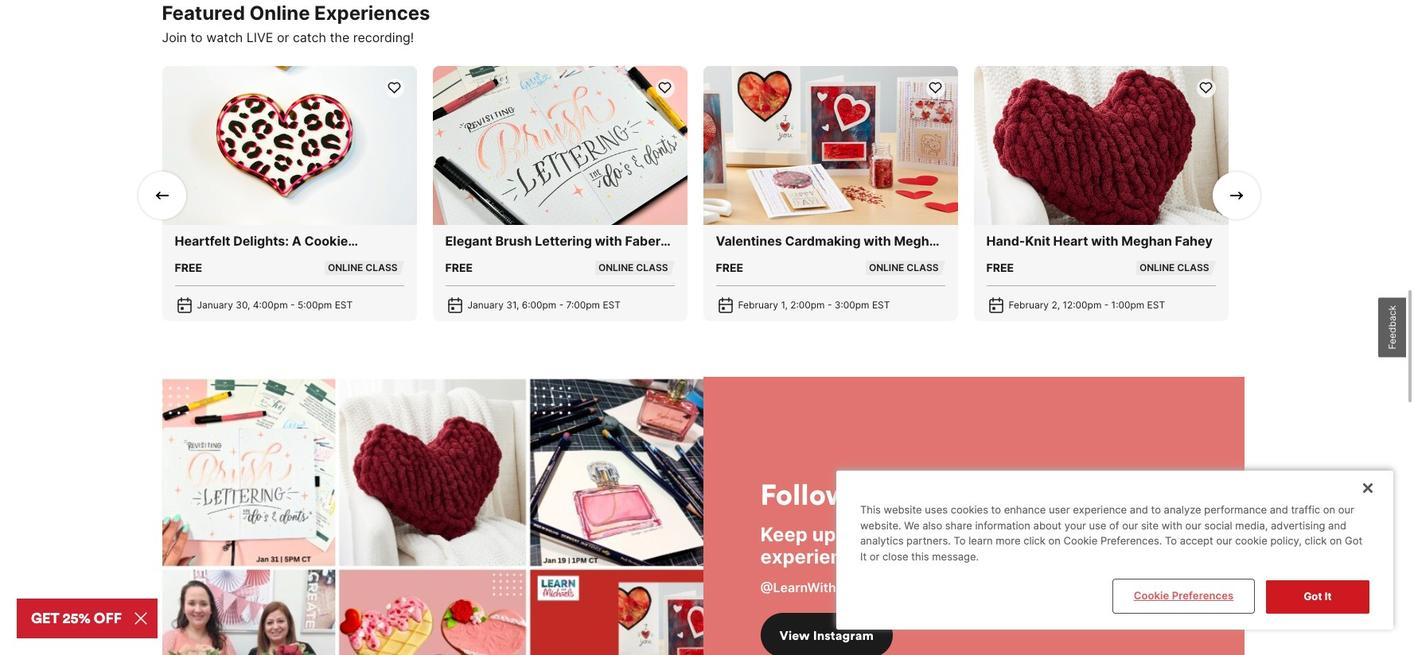 Task type: vqa. For each thing, say whether or not it's contained in the screenshot.
Paper House&#xAE; Life Organized&#x2122; Harry Potter Hogwarts At Night 12-Month Undated Planner image
no



Task type: describe. For each thing, give the bounding box(es) containing it.
view
[[780, 628, 810, 644]]

and up 'advertising'
[[1270, 504, 1288, 517]]

media,
[[1236, 520, 1268, 532]]

accept
[[1180, 535, 1214, 548]]

heart
[[1053, 233, 1088, 249]]

@learnwithmichaels
[[760, 580, 892, 596]]

on down "about"
[[1049, 535, 1061, 548]]

4 online class from the left
[[1140, 262, 1209, 274]]

1
[[781, 299, 785, 311]]

catch
[[293, 29, 326, 45]]

classes
[[1000, 523, 1071, 547]]

, for cardmaking
[[785, 299, 788, 311]]

policy,
[[1271, 535, 1302, 548]]

est for valentines cardmaking with meghan fahey
[[872, 299, 890, 311]]

1:00pm
[[1112, 299, 1145, 311]]

on up we
[[895, 477, 929, 513]]

hand-knit heart with meghan fahey
[[987, 233, 1213, 249]]

it inside button
[[1325, 591, 1332, 604]]

2 meghan from the left
[[1122, 233, 1172, 249]]

free for elegant brush lettering with faber- castell®
[[445, 261, 473, 274]]

, for brush
[[517, 299, 519, 311]]

january 31 , 6:00pm - 7:00pm est
[[468, 299, 621, 311]]

to inside featured online experiences join to watch live or catch the recording!
[[191, 29, 203, 45]]

view instagram button
[[760, 613, 893, 656]]

to inside keep up to date with new classes and experiences
[[841, 523, 860, 547]]

est for heartfelt delights: a cookie decorating trio
[[335, 299, 353, 311]]

website.
[[860, 520, 901, 532]]

instagram!
[[936, 477, 1082, 513]]

valentines cardmaking with meghan fahey button
[[716, 231, 945, 268]]

favorite image for hand-knit heart with meghan fahey
[[1199, 81, 1214, 96]]

3 class from the left
[[907, 262, 939, 274]]

valentines cardmaking with meghan fahey image
[[703, 66, 958, 225]]

favorite image for heartfelt delights: a cookie decorating trio
[[387, 81, 402, 96]]

experiences
[[314, 1, 430, 24]]

advertising
[[1271, 520, 1326, 532]]

4 class from the left
[[1177, 262, 1209, 274]]

4:00pm
[[253, 299, 288, 311]]

brush
[[495, 233, 532, 249]]

performance
[[1204, 504, 1267, 517]]

fahey inside valentines cardmaking with meghan fahey
[[716, 252, 753, 268]]

meghan inside valentines cardmaking with meghan fahey
[[894, 233, 945, 249]]

elegant brush lettering with faber-castell® image
[[433, 66, 687, 225]]

preferences
[[1172, 590, 1234, 603]]

we
[[904, 520, 920, 532]]

cookie preferences
[[1134, 590, 1234, 603]]

to up information
[[991, 504, 1001, 517]]

analytics
[[860, 535, 904, 548]]

about
[[1034, 520, 1062, 532]]

with inside valentines cardmaking with meghan fahey
[[864, 233, 891, 249]]

cookie preferences button
[[1114, 581, 1254, 613]]

- for lettering
[[559, 299, 564, 311]]

with inside "this website uses cookies to enhance user experience and to analyze performance and traffic on our website. we also share information about your use of our site with our social media, advertising and analytics partners. to learn more click on cookie preferences. to accept our cookie policy, click on got it or close this message."
[[1162, 520, 1183, 532]]

date
[[864, 523, 906, 547]]

live
[[247, 29, 273, 45]]

elegant
[[445, 233, 493, 249]]

heartfelt delights: a cookie decorating trio image
[[162, 66, 417, 225]]

cookies
[[951, 504, 988, 517]]

got it
[[1304, 591, 1332, 604]]

follow
[[760, 477, 850, 513]]

valentines
[[716, 233, 782, 249]]

lettering
[[535, 233, 592, 249]]

of
[[1110, 520, 1119, 532]]

got it button
[[1266, 581, 1370, 614]]

february 1 , 2:00pm - 3:00pm est
[[738, 299, 890, 311]]

favorite image
[[928, 81, 943, 96]]

this website uses cookies to enhance user experience and to analyze performance and traffic on our website. we also share information about your use of our site with our social media, advertising and analytics partners. to learn more click on cookie preferences. to accept our cookie policy, click on got it or close this message.
[[860, 504, 1363, 563]]

and right 'advertising'
[[1328, 520, 1347, 532]]

site
[[1141, 520, 1159, 532]]

hand-knit heart with meghan fahey button
[[987, 231, 1216, 250]]

with inside elegant brush lettering with faber- castell®
[[595, 233, 622, 249]]

to up site
[[1151, 504, 1161, 517]]

4 online from the left
[[1140, 262, 1175, 274]]

valentines cardmaking with meghan fahey
[[716, 233, 945, 268]]

cardmaking
[[785, 233, 861, 249]]

partners.
[[907, 535, 951, 548]]

follow us on instagram!
[[760, 477, 1082, 513]]

information
[[975, 520, 1031, 532]]

recording!
[[353, 29, 414, 45]]

on right the traffic
[[1323, 504, 1336, 517]]

est for hand-knit heart with meghan fahey
[[1147, 299, 1165, 311]]

our down social
[[1216, 535, 1233, 548]]

message.
[[932, 551, 979, 563]]

2 vertical spatial cookie
[[1134, 590, 1170, 603]]

the
[[330, 29, 350, 45]]

featured
[[162, 1, 245, 24]]

30
[[236, 299, 248, 311]]

heartfelt
[[175, 233, 230, 249]]

got inside got it button
[[1304, 591, 1322, 604]]

1 to from the left
[[954, 535, 966, 548]]

traffic
[[1291, 504, 1320, 517]]

view instagram
[[780, 628, 874, 644]]

february 2 , 12:00pm - 1:00pm est
[[1009, 299, 1165, 311]]



Task type: locate. For each thing, give the bounding box(es) containing it.
1 free from the left
[[175, 261, 202, 274]]

online
[[249, 1, 310, 24]]

free down heartfelt
[[175, 261, 202, 274]]

3 , from the left
[[785, 299, 788, 311]]

1 horizontal spatial got
[[1345, 535, 1363, 548]]

join
[[162, 29, 187, 45]]

2 online class from the left
[[598, 262, 668, 274]]

share
[[945, 520, 972, 532]]

- for heart
[[1104, 299, 1109, 311]]

free
[[175, 261, 202, 274], [445, 261, 473, 274], [716, 261, 743, 274], [987, 261, 1014, 274]]

more
[[996, 535, 1021, 548]]

0 vertical spatial got
[[1345, 535, 1363, 548]]

got inside "this website uses cookies to enhance user experience and to analyze performance and traffic on our website. we also share information about your use of our site with our social media, advertising and analytics partners. to learn more click on cookie preferences. to accept our cookie policy, click on got it or close this message."
[[1345, 535, 1363, 548]]

online up the 3:00pm
[[869, 262, 904, 274]]

february
[[738, 299, 778, 311], [1009, 299, 1049, 311]]

0 horizontal spatial favorite image
[[387, 81, 402, 96]]

watch
[[206, 29, 243, 45]]

0 horizontal spatial february
[[738, 299, 778, 311]]

to right up
[[841, 523, 860, 547]]

- right 2:00pm
[[828, 299, 832, 311]]

, left 6:00pm
[[517, 299, 519, 311]]

5:00pm
[[298, 299, 332, 311]]

cookie right a
[[304, 233, 348, 249]]

cookie down your
[[1064, 535, 1098, 548]]

your
[[1065, 520, 1086, 532]]

and
[[1130, 504, 1148, 517], [1270, 504, 1288, 517], [1328, 520, 1347, 532], [1075, 523, 1110, 547]]

2 - from the left
[[559, 299, 564, 311]]

free down the valentines
[[716, 261, 743, 274]]

it
[[860, 551, 867, 563], [1325, 591, 1332, 604]]

with down analyze
[[1162, 520, 1183, 532]]

trio
[[247, 252, 271, 268]]

online up 5:00pm
[[328, 262, 363, 274]]

our
[[1338, 504, 1354, 517], [1122, 520, 1138, 532], [1186, 520, 1202, 532], [1216, 535, 1233, 548]]

to right join
[[191, 29, 203, 45]]

1 horizontal spatial click
[[1305, 535, 1327, 548]]

with up this
[[910, 523, 951, 547]]

3 online from the left
[[869, 262, 904, 274]]

1 meghan from the left
[[894, 233, 945, 249]]

2:00pm
[[791, 299, 825, 311]]

class
[[366, 262, 398, 274], [636, 262, 668, 274], [907, 262, 939, 274], [1177, 262, 1209, 274]]

, left 2:00pm
[[785, 299, 788, 311]]

0 vertical spatial cookie
[[304, 233, 348, 249]]

1 horizontal spatial cookie
[[1064, 535, 1098, 548]]

february left 1
[[738, 299, 778, 311]]

favorite image
[[387, 81, 402, 96], [657, 81, 673, 96], [1199, 81, 1214, 96]]

est right the 3:00pm
[[872, 299, 890, 311]]

click
[[1024, 535, 1046, 548], [1305, 535, 1327, 548]]

learn
[[969, 535, 993, 548]]

click down 'advertising'
[[1305, 535, 1327, 548]]

and inside keep up to date with new classes and experiences
[[1075, 523, 1110, 547]]

3 online class from the left
[[869, 262, 939, 274]]

2 horizontal spatial favorite image
[[1199, 81, 1214, 96]]

or inside "this website uses cookies to enhance user experience and to analyze performance and traffic on our website. we also share information about your use of our site with our social media, advertising and analytics partners. to learn more click on cookie preferences. to accept our cookie policy, click on got it or close this message."
[[870, 551, 880, 563]]

4 est from the left
[[1147, 299, 1165, 311]]

online class up 5:00pm
[[328, 262, 398, 274]]

2 free from the left
[[445, 261, 473, 274]]

cookie
[[1235, 535, 1268, 548]]

january 30 , 4:00pm - 5:00pm est
[[197, 299, 353, 311]]

2 january from the left
[[468, 299, 504, 311]]

1 february from the left
[[738, 299, 778, 311]]

up
[[812, 523, 836, 547]]

2 to from the left
[[1165, 535, 1177, 548]]

, left 4:00pm
[[248, 299, 250, 311]]

0 vertical spatial fahey
[[1175, 233, 1213, 249]]

6:00pm
[[522, 299, 557, 311]]

click down "about"
[[1024, 535, 1046, 548]]

experience
[[1073, 504, 1127, 517]]

est right 5:00pm
[[335, 299, 353, 311]]

1 vertical spatial got
[[1304, 591, 1322, 604]]

this
[[860, 504, 881, 517]]

free down hand-
[[987, 261, 1014, 274]]

online class down faber-
[[598, 262, 668, 274]]

- left the 7:00pm
[[559, 299, 564, 311]]

new
[[956, 523, 995, 547]]

elegant brush lettering with faber- castell® button
[[445, 231, 675, 268]]

keep up to date with new classes and experiences
[[760, 523, 1110, 569]]

1 click from the left
[[1024, 535, 1046, 548]]

4 free from the left
[[987, 261, 1014, 274]]

12:00pm
[[1063, 299, 1102, 311]]

1 vertical spatial or
[[870, 551, 880, 563]]

,
[[248, 299, 250, 311], [517, 299, 519, 311], [785, 299, 788, 311], [1058, 299, 1060, 311]]

january left "31"
[[468, 299, 504, 311]]

1 horizontal spatial it
[[1325, 591, 1332, 604]]

cookie
[[304, 233, 348, 249], [1064, 535, 1098, 548], [1134, 590, 1170, 603]]

2 favorite image from the left
[[657, 81, 673, 96]]

delights:
[[233, 233, 289, 249]]

a
[[292, 233, 301, 249]]

on
[[895, 477, 929, 513], [1323, 504, 1336, 517], [1049, 535, 1061, 548], [1330, 535, 1342, 548]]

cookie inside heartfelt delights: a cookie decorating trio
[[304, 233, 348, 249]]

online class up the 3:00pm
[[869, 262, 939, 274]]

2 est from the left
[[603, 299, 621, 311]]

with right cardmaking
[[864, 233, 891, 249]]

0 horizontal spatial or
[[277, 29, 289, 45]]

and down experience
[[1075, 523, 1110, 547]]

0 horizontal spatial click
[[1024, 535, 1046, 548]]

free for valentines cardmaking with meghan fahey
[[716, 261, 743, 274]]

1 est from the left
[[335, 299, 353, 311]]

our up the accept
[[1186, 520, 1202, 532]]

, for delights:
[[248, 299, 250, 311]]

2 click from the left
[[1305, 535, 1327, 548]]

to left the accept
[[1165, 535, 1177, 548]]

online down faber-
[[598, 262, 634, 274]]

, for knit
[[1058, 299, 1060, 311]]

january left '30'
[[197, 299, 233, 311]]

1 , from the left
[[248, 299, 250, 311]]

1 horizontal spatial meghan
[[1122, 233, 1172, 249]]

1 horizontal spatial favorite image
[[657, 81, 673, 96]]

free for heartfelt delights: a cookie decorating trio
[[175, 261, 202, 274]]

february left 2
[[1009, 299, 1049, 311]]

1 - from the left
[[290, 299, 295, 311]]

1 class from the left
[[366, 262, 398, 274]]

january for castell®
[[468, 299, 504, 311]]

decorating
[[175, 252, 244, 268]]

website
[[884, 504, 922, 517]]

0 vertical spatial it
[[860, 551, 867, 563]]

3 favorite image from the left
[[1199, 81, 1214, 96]]

4 , from the left
[[1058, 299, 1060, 311]]

est right 1:00pm
[[1147, 299, 1165, 311]]

use
[[1089, 520, 1107, 532]]

3:00pm
[[835, 299, 870, 311]]

our right the traffic
[[1338, 504, 1354, 517]]

to down share
[[954, 535, 966, 548]]

or
[[277, 29, 289, 45], [870, 551, 880, 563]]

free down the elegant
[[445, 261, 473, 274]]

or right 'live'
[[277, 29, 289, 45]]

- left 1:00pm
[[1104, 299, 1109, 311]]

this
[[911, 551, 929, 563]]

and up site
[[1130, 504, 1148, 517]]

instagram
[[813, 628, 874, 644]]

our up preferences.
[[1122, 520, 1138, 532]]

elegant brush lettering with faber- castell®
[[445, 233, 667, 268]]

cookie left preferences
[[1134, 590, 1170, 603]]

4 - from the left
[[1104, 299, 1109, 311]]

it down analytics
[[860, 551, 867, 563]]

cookie inside "this website uses cookies to enhance user experience and to analyze performance and traffic on our website. we also share information about your use of our site with our social media, advertising and analytics partners. to learn more click on cookie preferences. to accept our cookie policy, click on got it or close this message."
[[1064, 535, 1098, 548]]

2 , from the left
[[517, 299, 519, 311]]

meghan
[[894, 233, 945, 249], [1122, 233, 1172, 249]]

0 horizontal spatial meghan
[[894, 233, 945, 249]]

got down 'advertising'
[[1304, 591, 1322, 604]]

featured online experiences join to watch live or catch the recording!
[[162, 1, 430, 45]]

3 free from the left
[[716, 261, 743, 274]]

1 vertical spatial it
[[1325, 591, 1332, 604]]

with left faber-
[[595, 233, 622, 249]]

got up got it button
[[1345, 535, 1363, 548]]

0 horizontal spatial it
[[860, 551, 867, 563]]

online
[[328, 262, 363, 274], [598, 262, 634, 274], [869, 262, 904, 274], [1140, 262, 1175, 274]]

- for with
[[828, 299, 832, 311]]

preferences.
[[1101, 535, 1162, 548]]

2
[[1052, 299, 1058, 311]]

1 horizontal spatial fahey
[[1175, 233, 1213, 249]]

0 horizontal spatial cookie
[[304, 233, 348, 249]]

with inside keep up to date with new classes and experiences
[[910, 523, 951, 547]]

january for trio
[[197, 299, 233, 311]]

1 horizontal spatial january
[[468, 299, 504, 311]]

social
[[1205, 520, 1233, 532]]

1 january from the left
[[197, 299, 233, 311]]

faber-
[[625, 233, 667, 249]]

it inside "this website uses cookies to enhance user experience and to analyze performance and traffic on our website. we also share information about your use of our site with our social media, advertising and analytics partners. to learn more click on cookie preferences. to accept our cookie policy, click on got it or close this message."
[[860, 551, 867, 563]]

also
[[923, 520, 942, 532]]

with right heart
[[1091, 233, 1119, 249]]

to
[[191, 29, 203, 45], [991, 504, 1001, 517], [1151, 504, 1161, 517], [841, 523, 860, 547]]

knit
[[1025, 233, 1051, 249]]

2 february from the left
[[1009, 299, 1049, 311]]

31
[[506, 299, 517, 311]]

1 online from the left
[[328, 262, 363, 274]]

1 horizontal spatial to
[[1165, 535, 1177, 548]]

- left 5:00pm
[[290, 299, 295, 311]]

online up 1:00pm
[[1140, 262, 1175, 274]]

3 - from the left
[[828, 299, 832, 311]]

or down analytics
[[870, 551, 880, 563]]

castell®
[[445, 252, 497, 268]]

hand-knit heart with meghan fahey image
[[974, 66, 1228, 225]]

or inside featured online experiences join to watch live or catch the recording!
[[277, 29, 289, 45]]

1 horizontal spatial or
[[870, 551, 880, 563]]

february for valentines
[[738, 299, 778, 311]]

favorite image for elegant brush lettering with faber- castell®
[[657, 81, 673, 96]]

- for a
[[290, 299, 295, 311]]

7:00pm
[[566, 299, 600, 311]]

1 horizontal spatial february
[[1009, 299, 1049, 311]]

free for hand-knit heart with meghan fahey
[[987, 261, 1014, 274]]

0 vertical spatial or
[[277, 29, 289, 45]]

online class up 1:00pm
[[1140, 262, 1209, 274]]

february for hand-
[[1009, 299, 1049, 311]]

heartfelt delights: a cookie decorating trio button
[[175, 231, 404, 268]]

0 horizontal spatial january
[[197, 299, 233, 311]]

, left 12:00pm in the top right of the page
[[1058, 299, 1060, 311]]

0 horizontal spatial fahey
[[716, 252, 753, 268]]

user
[[1049, 504, 1070, 517]]

0 horizontal spatial got
[[1304, 591, 1322, 604]]

us
[[857, 477, 888, 513]]

1 online class from the left
[[328, 262, 398, 274]]

close
[[883, 551, 909, 563]]

2 horizontal spatial cookie
[[1134, 590, 1170, 603]]

hand-
[[987, 233, 1025, 249]]

-
[[290, 299, 295, 311], [559, 299, 564, 311], [828, 299, 832, 311], [1104, 299, 1109, 311]]

on right policy,
[[1330, 535, 1342, 548]]

analyze
[[1164, 504, 1201, 517]]

lazy load image image
[[162, 377, 703, 656]]

est for elegant brush lettering with faber- castell®
[[603, 299, 621, 311]]

2 online from the left
[[598, 262, 634, 274]]

1 favorite image from the left
[[387, 81, 402, 96]]

1 vertical spatial cookie
[[1064, 535, 1098, 548]]

enhance
[[1004, 504, 1046, 517]]

2 class from the left
[[636, 262, 668, 274]]

1 vertical spatial fahey
[[716, 252, 753, 268]]

0 horizontal spatial to
[[954, 535, 966, 548]]

keep
[[760, 523, 808, 547]]

it down 'advertising'
[[1325, 591, 1332, 604]]

est right the 7:00pm
[[603, 299, 621, 311]]

3 est from the left
[[872, 299, 890, 311]]

heartfelt delights: a cookie decorating trio
[[175, 233, 348, 268]]

uses
[[925, 504, 948, 517]]



